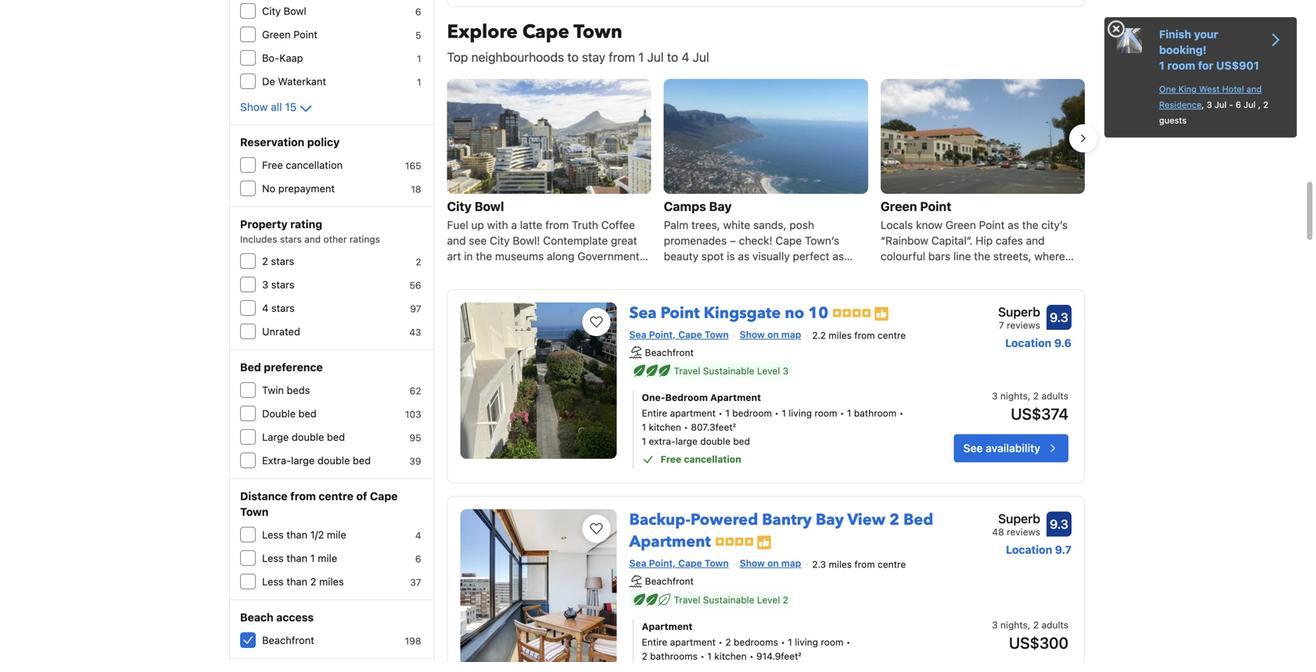 Task type: describe. For each thing, give the bounding box(es) containing it.
distance
[[240, 490, 288, 503]]

0 vertical spatial green
[[262, 29, 291, 40]]

top
[[447, 50, 468, 64]]

1 vertical spatial free cancellation
[[661, 454, 741, 465]]

point, for powered
[[649, 558, 676, 569]]

nights for us$374
[[1001, 391, 1028, 402]]

availability
[[986, 442, 1041, 455]]

4 stars
[[262, 302, 295, 314]]

one
[[1159, 84, 1176, 94]]

apartment inside apartment entire apartment • 2 bedrooms • 1 living room • 2 bathrooms • 1 kitchen • 914.9feet²
[[642, 622, 693, 632]]

sustainable for point
[[703, 366, 755, 377]]

2 inside backup-powered bantry bay view 2 bed apartment
[[890, 510, 900, 531]]

• up 807.3feet²
[[718, 408, 723, 419]]

entire apartment • 1 bedroom • 1 living room • 1 bathroom • 1 kitchen • 807.3feet² 1 extra-large double bed
[[642, 408, 904, 447]]

1 to from the left
[[567, 50, 579, 64]]

extra-
[[649, 436, 676, 447]]

bo-
[[262, 52, 279, 64]]

15
[[285, 101, 297, 113]]

and for rating
[[304, 234, 321, 245]]

37
[[410, 577, 421, 588]]

sea point, cape town for point
[[629, 329, 729, 340]]

unrated
[[262, 326, 300, 338]]

less than 1 mile
[[262, 553, 337, 564]]

1 vertical spatial 6
[[1236, 100, 1241, 110]]

living inside apartment entire apartment • 2 bedrooms • 1 living room • 2 bathrooms • 1 kitchen • 914.9feet²
[[795, 637, 818, 648]]

• down bedrooms in the right bottom of the page
[[750, 651, 754, 662]]

2 left bedrooms in the right bottom of the page
[[726, 637, 731, 648]]

3 nights , 2 adults us$374
[[992, 391, 1069, 423]]

2 stars
[[262, 255, 294, 267]]

from inside distance from centre of cape town
[[290, 490, 316, 503]]

room inside finish your booking! 1 room for us$901
[[1168, 59, 1196, 72]]

guests
[[1159, 115, 1187, 126]]

see
[[964, 442, 983, 455]]

us$901
[[1216, 59, 1259, 72]]

2 left bathrooms
[[642, 651, 648, 662]]

2.2 miles from centre
[[812, 330, 906, 341]]

scored 9.3 element for backup-powered bantry bay view 2 bed apartment
[[1047, 512, 1072, 537]]

explore
[[447, 19, 518, 45]]

1 horizontal spatial cancellation
[[684, 454, 741, 465]]

• left 807.3feet²
[[684, 422, 688, 433]]

reservation
[[240, 136, 305, 149]]

• left "bathroom"
[[840, 408, 845, 419]]

point, for point
[[649, 329, 676, 340]]

explore cape town top neighbourhoods to stay from 1 jul to 4 jul
[[447, 19, 709, 64]]

from inside 'explore cape town top neighbourhoods to stay from 1 jul to 4 jul'
[[609, 50, 635, 64]]

map for bantry
[[782, 558, 801, 569]]

double up extra-large double bed
[[292, 431, 324, 443]]

0 horizontal spatial cancellation
[[286, 159, 343, 171]]

centre for sea point kingsgate no 10
[[878, 330, 906, 341]]

green point button
[[881, 79, 1085, 264]]

bathroom
[[854, 408, 897, 419]]

one-bedroom apartment link
[[642, 391, 906, 405]]

198
[[405, 636, 421, 647]]

apartment inside apartment entire apartment • 2 bedrooms • 1 living room • 2 bathrooms • 1 kitchen • 914.9feet²
[[670, 637, 716, 648]]

twin beds
[[262, 385, 310, 396]]

than for 2
[[287, 576, 308, 588]]

sea point kingsgate no 10
[[629, 303, 829, 324]]

region containing city bowl
[[435, 73, 1098, 271]]

0 horizontal spatial bowl
[[284, 5, 306, 17]]

show for backup-
[[740, 558, 765, 569]]

booking!
[[1159, 43, 1207, 56]]

4 for 4
[[415, 530, 421, 541]]

camps bay button
[[664, 79, 868, 264]]

us$374
[[1011, 405, 1069, 423]]

cape down 'sea point kingsgate no 10'
[[678, 329, 702, 340]]

807.3feet²
[[691, 422, 736, 433]]

show on map for kingsgate
[[740, 329, 801, 340]]

show on map for bantry
[[740, 558, 801, 569]]

hotel
[[1222, 84, 1244, 94]]

waterkant
[[278, 75, 326, 87]]

travel for powered
[[674, 595, 701, 606]]

backup-
[[629, 510, 691, 531]]

, right -
[[1258, 100, 1261, 110]]

0 vertical spatial city
[[262, 5, 281, 17]]

town up travel sustainable level 2
[[705, 558, 729, 569]]

5
[[416, 30, 421, 41]]

travel sustainable level 2
[[674, 595, 789, 606]]

superb 7 reviews
[[998, 305, 1041, 331]]

less than 2 miles
[[262, 576, 344, 588]]

2 vertical spatial miles
[[319, 576, 344, 588]]

show inside dropdown button
[[240, 101, 268, 113]]

green point inside 'button'
[[881, 199, 952, 214]]

your
[[1194, 28, 1219, 41]]

no
[[262, 183, 276, 194]]

kitchen inside apartment entire apartment • 2 bedrooms • 1 living room • 2 bathrooms • 1 kitchen • 914.9feet²
[[714, 651, 747, 662]]

kaap
[[279, 52, 303, 64]]

2 up 56
[[416, 257, 421, 268]]

double inside entire apartment • 1 bedroom • 1 living room • 1 bathroom • 1 kitchen • 807.3feet² 1 extra-large double bed
[[700, 436, 731, 447]]

0 horizontal spatial city bowl
[[262, 5, 306, 17]]

location for sea point kingsgate no 10
[[1005, 337, 1052, 350]]

extra-
[[262, 455, 291, 467]]

distance from centre of cape town
[[240, 490, 398, 519]]

• up the 914.9feet²
[[781, 637, 785, 648]]

less for less than 2 miles
[[262, 576, 284, 588]]

double
[[262, 408, 296, 420]]

1 vertical spatial free
[[661, 454, 682, 465]]

0 horizontal spatial free cancellation
[[262, 159, 343, 171]]

• down one-bedroom apartment link
[[775, 408, 779, 419]]

location 9.6
[[1005, 337, 1072, 350]]

cape inside distance from centre of cape town
[[370, 490, 398, 503]]

kitchen inside entire apartment • 1 bedroom • 1 living room • 1 bathroom • 1 kitchen • 807.3feet² 1 extra-large double bed
[[649, 422, 681, 433]]

see availability
[[964, 442, 1041, 455]]

4 for 4 stars
[[262, 302, 269, 314]]

city bowl inside button
[[447, 199, 504, 214]]

3 stars
[[262, 279, 295, 291]]

travel sustainable level 3
[[674, 366, 789, 377]]

48
[[992, 527, 1004, 538]]

914.9feet²
[[757, 651, 802, 662]]

reviews for sea point kingsgate no 10
[[1007, 320, 1041, 331]]

beach access
[[240, 611, 314, 624]]

travel for point
[[674, 366, 701, 377]]

than for 1/2
[[287, 529, 308, 541]]

97
[[410, 304, 421, 315]]

double down large double bed at bottom
[[318, 455, 350, 467]]

apartment inside entire apartment • 1 bedroom • 1 living room • 1 bathroom • 1 kitchen • 807.3feet² 1 extra-large double bed
[[670, 408, 716, 419]]

2 inside 3 nights , 2 adults us$374
[[1033, 391, 1039, 402]]

adults for us$374
[[1042, 391, 1069, 402]]

9.7
[[1055, 544, 1072, 557]]

bay inside backup-powered bantry bay view 2 bed apartment
[[816, 510, 844, 531]]

entire inside apartment entire apartment • 2 bedrooms • 1 living room • 2 bathrooms • 1 kitchen • 914.9feet²
[[642, 637, 668, 648]]

4 inside 'explore cape town top neighbourhoods to stay from 1 jul to 4 jul'
[[682, 50, 690, 64]]

stars inside property rating includes stars and other ratings
[[280, 234, 302, 245]]

show all 15
[[240, 101, 297, 113]]

-
[[1229, 100, 1233, 110]]

2 down the less than 1 mile
[[310, 576, 316, 588]]

0 horizontal spatial point
[[293, 29, 318, 40]]

see availability link
[[954, 435, 1069, 463]]

adults for us$300
[[1042, 620, 1069, 631]]

policy
[[307, 136, 340, 149]]

1 inside 'explore cape town top neighbourhoods to stay from 1 jul to 4 jul'
[[639, 50, 644, 64]]

9.3 for backup-powered bantry bay view 2 bed apartment
[[1050, 517, 1069, 532]]

no prepayment
[[262, 183, 335, 194]]

stars for 4 stars
[[271, 302, 295, 314]]

king
[[1179, 84, 1197, 94]]

bed inside backup-powered bantry bay view 2 bed apartment
[[904, 510, 934, 531]]

city bowl button
[[447, 79, 651, 264]]

level for kingsgate
[[757, 366, 780, 377]]

west
[[1199, 84, 1220, 94]]

3 for 3 stars
[[262, 279, 268, 291]]

apartment link
[[642, 620, 906, 634]]

cape down backup-
[[678, 558, 702, 569]]

de
[[262, 75, 275, 87]]

• right "bathroom"
[[899, 408, 904, 419]]

1 vertical spatial large
[[291, 455, 315, 467]]

from down this property is part of our preferred partner programme. it is committed to providing commendable service and good value. it will pay us a higher commission if you make a booking. icon
[[855, 330, 875, 341]]

bed up extra-large double bed
[[327, 431, 345, 443]]

bed preference
[[240, 361, 323, 374]]

large double bed
[[262, 431, 345, 443]]

cape inside 'explore cape town top neighbourhoods to stay from 1 jul to 4 jul'
[[522, 19, 569, 45]]

us$300
[[1009, 634, 1069, 652]]

than for 1
[[287, 553, 308, 564]]

property group
[[447, 0, 1085, 7]]

superb for sea point kingsgate no 10
[[998, 305, 1041, 319]]

sea inside 'link'
[[629, 303, 657, 324]]

kingsgate
[[704, 303, 781, 324]]

superb element for sea point kingsgate no 10
[[998, 303, 1041, 321]]

62
[[410, 386, 421, 397]]

level for bantry
[[757, 595, 780, 606]]

stars for 3 stars
[[271, 279, 295, 291]]

1/2
[[310, 529, 324, 541]]

camps
[[664, 199, 706, 214]]

bed up large double bed at bottom
[[298, 408, 317, 420]]

0 horizontal spatial bed
[[240, 361, 261, 374]]

backup-powered bantry bay view 2 bed apartment
[[629, 510, 934, 553]]

centre for backup-powered bantry bay view 2 bed apartment
[[878, 559, 906, 570]]

backup-powered bantry bay view 2 bed apartment image
[[460, 510, 617, 663]]

location 9.7
[[1006, 544, 1072, 557]]

2 guests
[[1159, 100, 1269, 126]]

2.2
[[812, 330, 826, 341]]



Task type: locate. For each thing, give the bounding box(es) containing it.
property
[[240, 218, 288, 231]]

95
[[410, 433, 421, 444]]

1 horizontal spatial large
[[676, 436, 698, 447]]

2 show on map from the top
[[740, 558, 801, 569]]

cancellation down policy
[[286, 159, 343, 171]]

miles right 2.3
[[829, 559, 852, 570]]

superb inside "superb 48 reviews"
[[998, 512, 1041, 527]]

0 vertical spatial adults
[[1042, 391, 1069, 402]]

9.3 for sea point kingsgate no 10
[[1050, 310, 1069, 325]]

bed inside entire apartment • 1 bedroom • 1 living room • 1 bathroom • 1 kitchen • 807.3feet² 1 extra-large double bed
[[733, 436, 750, 447]]

0 horizontal spatial green point
[[262, 29, 318, 40]]

0 horizontal spatial 4
[[262, 302, 269, 314]]

no
[[785, 303, 804, 324]]

stars
[[280, 234, 302, 245], [271, 255, 294, 267], [271, 279, 295, 291], [271, 302, 295, 314]]

finish
[[1159, 28, 1192, 41]]

city
[[262, 5, 281, 17], [447, 199, 472, 214]]

2 superb from the top
[[998, 512, 1041, 527]]

this property is part of our preferred partner programme. it is committed to providing commendable service and good value. it will pay us a higher commission if you make a booking. image for bay
[[756, 535, 772, 551]]

property rating includes stars and other ratings
[[240, 218, 380, 245]]

beach
[[240, 611, 274, 624]]

superb element for backup-powered bantry bay view 2 bed apartment
[[992, 510, 1041, 529]]

2 travel from the top
[[674, 595, 701, 606]]

6 for city bowl
[[415, 6, 421, 17]]

3 less from the top
[[262, 576, 284, 588]]

town inside distance from centre of cape town
[[240, 506, 269, 519]]

travel
[[674, 366, 701, 377], [674, 595, 701, 606]]

superb up 7
[[998, 305, 1041, 319]]

2 vertical spatial less
[[262, 576, 284, 588]]

1 vertical spatial 9.3
[[1050, 517, 1069, 532]]

mile down 1/2
[[318, 553, 337, 564]]

bay left view
[[816, 510, 844, 531]]

living up the 914.9feet²
[[795, 637, 818, 648]]

apartment inside backup-powered bantry bay view 2 bed apartment
[[629, 532, 711, 553]]

show up travel sustainable level 2
[[740, 558, 765, 569]]

and inside property rating includes stars and other ratings
[[304, 234, 321, 245]]

this property is part of our preferred partner programme. it is committed to providing commendable service and good value. it will pay us a higher commission if you make a booking. image
[[874, 306, 890, 322], [756, 535, 772, 551], [756, 535, 772, 551]]

1 vertical spatial adults
[[1042, 620, 1069, 631]]

less down the less than 1 mile
[[262, 576, 284, 588]]

sustainable up apartment entire apartment • 2 bedrooms • 1 living room • 2 bathrooms • 1 kitchen • 914.9feet²
[[703, 595, 755, 606]]

bedroom
[[733, 408, 772, 419]]

0 vertical spatial living
[[789, 408, 812, 419]]

free cancellation up no prepayment
[[262, 159, 343, 171]]

1 map from the top
[[782, 329, 801, 340]]

and right 'hotel'
[[1247, 84, 1262, 94]]

1 horizontal spatial free cancellation
[[661, 454, 741, 465]]

103
[[405, 409, 421, 420]]

2 vertical spatial centre
[[878, 559, 906, 570]]

1 horizontal spatial point
[[661, 303, 700, 324]]

0 vertical spatial city bowl
[[262, 5, 306, 17]]

and for king
[[1247, 84, 1262, 94]]

1 vertical spatial less
[[262, 553, 284, 564]]

3 nights , 2 adults us$300
[[992, 620, 1069, 652]]

1 vertical spatial entire
[[642, 637, 668, 648]]

2 up us$374
[[1033, 391, 1039, 402]]

bowl inside button
[[475, 199, 504, 214]]

less for less than 1 mile
[[262, 553, 284, 564]]

sea
[[629, 303, 657, 324], [629, 329, 647, 340], [629, 558, 647, 569]]

2 vertical spatial point
[[661, 303, 700, 324]]

apartment down 'bedroom'
[[670, 408, 716, 419]]

2 vertical spatial sea
[[629, 558, 647, 569]]

free cancellation
[[262, 159, 343, 171], [661, 454, 741, 465]]

0 vertical spatial 4
[[682, 50, 690, 64]]

bathrooms
[[650, 651, 698, 662]]

2 right view
[[890, 510, 900, 531]]

1 point, from the top
[[649, 329, 676, 340]]

1 vertical spatial reviews
[[1007, 527, 1041, 538]]

1 9.3 from the top
[[1050, 310, 1069, 325]]

2 vertical spatial 6
[[415, 554, 421, 565]]

centre
[[878, 330, 906, 341], [319, 490, 354, 503], [878, 559, 906, 570]]

sea point kingsgate no 10 link
[[629, 296, 829, 324]]

1 vertical spatial superb
[[998, 512, 1041, 527]]

miles down the less than 1 mile
[[319, 576, 344, 588]]

view
[[848, 510, 886, 531]]

beachfront down access
[[262, 635, 314, 647]]

superb element up location 9.6
[[998, 303, 1041, 321]]

1 vertical spatial level
[[757, 595, 780, 606]]

nights up "us$300"
[[1001, 620, 1028, 631]]

point inside 'button'
[[920, 199, 952, 214]]

beachfront for point
[[645, 347, 694, 358]]

living inside entire apartment • 1 bedroom • 1 living room • 1 bathroom • 1 kitchen • 807.3feet² 1 extra-large double bed
[[789, 408, 812, 419]]

1 horizontal spatial 4
[[415, 530, 421, 541]]

of
[[356, 490, 367, 503]]

cape
[[522, 19, 569, 45], [678, 329, 702, 340], [370, 490, 398, 503], [678, 558, 702, 569]]

location for backup-powered bantry bay view 2 bed apartment
[[1006, 544, 1053, 557]]

show all 15 button
[[240, 99, 315, 118]]

2
[[1263, 100, 1269, 110], [262, 255, 268, 267], [416, 257, 421, 268], [1033, 391, 1039, 402], [890, 510, 900, 531], [310, 576, 316, 588], [783, 595, 789, 606], [1033, 620, 1039, 631], [726, 637, 731, 648], [642, 651, 648, 662]]

1 show on map from the top
[[740, 329, 801, 340]]

, 3 jul - 6 jul  ,
[[1202, 100, 1263, 110]]

free down extra-
[[661, 454, 682, 465]]

2 inside 3 nights , 2 adults us$300
[[1033, 620, 1039, 631]]

apartment up bathrooms
[[642, 622, 693, 632]]

1 horizontal spatial kitchen
[[714, 651, 747, 662]]

residence
[[1159, 100, 1202, 110]]

1 horizontal spatial city
[[447, 199, 472, 214]]

town up stay
[[574, 19, 623, 45]]

2 scored 9.3 element from the top
[[1047, 512, 1072, 537]]

town inside 'explore cape town top neighbourhoods to stay from 1 jul to 4 jul'
[[574, 19, 623, 45]]

adults inside 3 nights , 2 adults us$300
[[1042, 620, 1069, 631]]

nights for us$300
[[1001, 620, 1028, 631]]

bay
[[709, 199, 732, 214], [816, 510, 844, 531]]

1 vertical spatial location
[[1006, 544, 1053, 557]]

show on map down backup-powered bantry bay view 2 bed apartment in the bottom of the page
[[740, 558, 801, 569]]

miles
[[829, 330, 852, 341], [829, 559, 852, 570], [319, 576, 344, 588]]

large down 807.3feet²
[[676, 436, 698, 447]]

point
[[293, 29, 318, 40], [920, 199, 952, 214], [661, 303, 700, 324]]

on down kingsgate
[[768, 329, 779, 340]]

1 sea point, cape town from the top
[[629, 329, 729, 340]]

large down large double bed at bottom
[[291, 455, 315, 467]]

3 for 3 nights , 2 adults us$374
[[992, 391, 998, 402]]

9.3 up 9.6
[[1050, 310, 1069, 325]]

twin
[[262, 385, 284, 396]]

nights inside 3 nights , 2 adults us$300
[[1001, 620, 1028, 631]]

entire
[[642, 408, 668, 419], [642, 637, 668, 648]]

• right bathrooms
[[700, 651, 705, 662]]

2 sea point, cape town from the top
[[629, 558, 729, 569]]

miles right 2.2
[[829, 330, 852, 341]]

1 vertical spatial living
[[795, 637, 818, 648]]

than down the less than 1 mile
[[287, 576, 308, 588]]

reviews inside superb 7 reviews
[[1007, 320, 1041, 331]]

superb
[[998, 305, 1041, 319], [998, 512, 1041, 527]]

1 vertical spatial superb element
[[992, 510, 1041, 529]]

1 vertical spatial scored 9.3 element
[[1047, 512, 1072, 537]]

neighbourhoods
[[471, 50, 564, 64]]

, down west
[[1202, 100, 1205, 110]]

point, up 'one-'
[[649, 329, 676, 340]]

1 vertical spatial bay
[[816, 510, 844, 531]]

1 nights from the top
[[1001, 391, 1028, 402]]

centre inside distance from centre of cape town
[[319, 490, 354, 503]]

2 up apartment link
[[783, 595, 789, 606]]

3 inside 3 nights , 2 adults us$300
[[992, 620, 998, 631]]

1 vertical spatial point,
[[649, 558, 676, 569]]

2 vertical spatial apartment
[[642, 622, 693, 632]]

1 vertical spatial 4
[[262, 302, 269, 314]]

0 vertical spatial map
[[782, 329, 801, 340]]

1 travel from the top
[[674, 366, 701, 377]]

location down "superb 48 reviews"
[[1006, 544, 1053, 557]]

0 vertical spatial superb
[[998, 305, 1041, 319]]

one king west hotel and residence image
[[1117, 28, 1142, 53]]

2 map from the top
[[782, 558, 801, 569]]

2 apartment from the top
[[670, 637, 716, 648]]

2 level from the top
[[757, 595, 780, 606]]

2 vertical spatial show
[[740, 558, 765, 569]]

double down 807.3feet²
[[700, 436, 731, 447]]

cape up neighbourhoods
[[522, 19, 569, 45]]

one-
[[642, 392, 665, 403]]

165
[[405, 160, 421, 171]]

2 sustainable from the top
[[703, 595, 755, 606]]

1 sea from the top
[[629, 303, 657, 324]]

1 on from the top
[[768, 329, 779, 340]]

superb element
[[998, 303, 1041, 321], [992, 510, 1041, 529]]

1 vertical spatial apartment
[[670, 637, 716, 648]]

3 inside 3 nights , 2 adults us$374
[[992, 391, 998, 402]]

than up less than 2 miles
[[287, 553, 308, 564]]

2 vertical spatial room
[[821, 637, 844, 648]]

0 vertical spatial scored 9.3 element
[[1047, 305, 1072, 330]]

1 superb from the top
[[998, 305, 1041, 319]]

2 than from the top
[[287, 553, 308, 564]]

9.6
[[1054, 337, 1072, 350]]

bantry
[[762, 510, 812, 531]]

sea for sea point kingsgate no 10
[[629, 329, 647, 340]]

for
[[1198, 59, 1214, 72]]

on down backup-powered bantry bay view 2 bed apartment in the bottom of the page
[[768, 558, 779, 569]]

1 sustainable from the top
[[703, 366, 755, 377]]

1 horizontal spatial city bowl
[[447, 199, 504, 214]]

18
[[411, 184, 421, 195]]

stars for 2 stars
[[271, 255, 294, 267]]

0 vertical spatial mile
[[327, 529, 346, 541]]

mile for less than 1 mile
[[318, 553, 337, 564]]

town down 'sea point kingsgate no 10'
[[705, 329, 729, 340]]

adults inside 3 nights , 2 adults us$374
[[1042, 391, 1069, 402]]

level up apartment link
[[757, 595, 780, 606]]

bed right view
[[904, 510, 934, 531]]

city inside button
[[447, 199, 472, 214]]

1 horizontal spatial bay
[[816, 510, 844, 531]]

centre down this property is part of our preferred partner programme. it is committed to providing commendable service and good value. it will pay us a higher commission if you make a booking. icon
[[878, 330, 906, 341]]

beachfront down backup-
[[645, 576, 694, 587]]

1 vertical spatial than
[[287, 553, 308, 564]]

1 adults from the top
[[1042, 391, 1069, 402]]

3 for 3 nights , 2 adults us$300
[[992, 620, 998, 631]]

6 up "5"
[[415, 6, 421, 17]]

2 nights from the top
[[1001, 620, 1028, 631]]

1 reviews from the top
[[1007, 320, 1041, 331]]

1 vertical spatial kitchen
[[714, 651, 747, 662]]

less up the less than 1 mile
[[262, 529, 284, 541]]

3 sea from the top
[[629, 558, 647, 569]]

bed left preference
[[240, 361, 261, 374]]

scored 9.3 element for sea point kingsgate no 10
[[1047, 305, 1072, 330]]

6 right -
[[1236, 100, 1241, 110]]

adults
[[1042, 391, 1069, 402], [1042, 620, 1069, 631]]

sea point, cape town down backup-
[[629, 558, 729, 569]]

this property is part of our preferred partner programme. it is committed to providing commendable service and good value. it will pay us a higher commission if you make a booking. image
[[874, 306, 890, 322]]

2 reviews from the top
[[1007, 527, 1041, 538]]

2 up "us$300"
[[1033, 620, 1039, 631]]

stay
[[582, 50, 606, 64]]

room inside entire apartment • 1 bedroom • 1 living room • 1 bathroom • 1 kitchen • 807.3feet² 1 extra-large double bed
[[815, 408, 837, 419]]

39
[[409, 456, 421, 467]]

2 point, from the top
[[649, 558, 676, 569]]

6 up the 37
[[415, 554, 421, 565]]

bedroom
[[665, 392, 708, 403]]

2 on from the top
[[768, 558, 779, 569]]

1 inside finish your booking! 1 room for us$901
[[1159, 59, 1165, 72]]

apartment up bathrooms
[[670, 637, 716, 648]]

3 than from the top
[[287, 576, 308, 588]]

2 to from the left
[[667, 50, 678, 64]]

0 horizontal spatial city
[[262, 5, 281, 17]]

bay inside button
[[709, 199, 732, 214]]

free down reservation on the top left of the page
[[262, 159, 283, 171]]

sustainable for powered
[[703, 595, 755, 606]]

1 less from the top
[[262, 529, 284, 541]]

stars up unrated at the left
[[271, 302, 295, 314]]

1 vertical spatial beachfront
[[645, 576, 694, 587]]

large
[[262, 431, 289, 443]]

show down kingsgate
[[740, 329, 765, 340]]

powered
[[691, 510, 758, 531]]

0 vertical spatial 6
[[415, 6, 421, 17]]

1 horizontal spatial bed
[[904, 510, 934, 531]]

show for sea
[[740, 329, 765, 340]]

56
[[410, 280, 421, 291]]

1 vertical spatial nights
[[1001, 620, 1028, 631]]

mile for less than 1/2 mile
[[327, 529, 346, 541]]

1 vertical spatial show on map
[[740, 558, 801, 569]]

1 vertical spatial green
[[881, 199, 917, 214]]

2.3 miles from centre
[[812, 559, 906, 570]]

from down view
[[855, 559, 875, 570]]

apartment up bedroom
[[710, 392, 761, 403]]

0 vertical spatial location
[[1005, 337, 1052, 350]]

living down one-bedroom apartment link
[[789, 408, 812, 419]]

green inside 'button'
[[881, 199, 917, 214]]

2.3
[[812, 559, 826, 570]]

miles for 10
[[829, 330, 852, 341]]

scored 9.3 element
[[1047, 305, 1072, 330], [1047, 512, 1072, 537]]

6
[[415, 6, 421, 17], [1236, 100, 1241, 110], [415, 554, 421, 565]]

travel up 'bedroom'
[[674, 366, 701, 377]]

entire down 'one-'
[[642, 408, 668, 419]]

, up us$374
[[1028, 391, 1031, 402]]

0 vertical spatial kitchen
[[649, 422, 681, 433]]

0 vertical spatial point
[[293, 29, 318, 40]]

1 vertical spatial green point
[[881, 199, 952, 214]]

0 vertical spatial show
[[240, 101, 268, 113]]

mile right 1/2
[[327, 529, 346, 541]]

2 entire from the top
[[642, 637, 668, 648]]

2 right -
[[1263, 100, 1269, 110]]

kitchen
[[649, 422, 681, 433], [714, 651, 747, 662]]

room
[[1168, 59, 1196, 72], [815, 408, 837, 419], [821, 637, 844, 648]]

superb up 48
[[998, 512, 1041, 527]]

point inside 'link'
[[661, 303, 700, 324]]

4
[[682, 50, 690, 64], [262, 302, 269, 314], [415, 530, 421, 541]]

this property is part of our preferred partner programme. it is committed to providing commendable service and good value. it will pay us a higher commission if you make a booking. image for no
[[874, 306, 890, 322]]

entire inside entire apartment • 1 bedroom • 1 living room • 1 bathroom • 1 kitchen • 807.3feet² 1 extra-large double bed
[[642, 408, 668, 419]]

and down the rating
[[304, 234, 321, 245]]

sea point kingsgate no 10 image
[[460, 303, 617, 459]]

superb for backup-powered bantry bay view 2 bed apartment
[[998, 512, 1041, 527]]

0 vertical spatial cancellation
[[286, 159, 343, 171]]

other
[[324, 234, 347, 245]]

bed up of
[[353, 455, 371, 467]]

nights inside 3 nights , 2 adults us$374
[[1001, 391, 1028, 402]]

0 vertical spatial sustainable
[[703, 366, 755, 377]]

beachfront for powered
[[645, 576, 694, 587]]

1 vertical spatial sea
[[629, 329, 647, 340]]

level up one-bedroom apartment link
[[757, 366, 780, 377]]

0 vertical spatial bed
[[240, 361, 261, 374]]

3
[[1207, 100, 1212, 110], [262, 279, 268, 291], [783, 366, 789, 377], [992, 391, 998, 402], [992, 620, 998, 631]]

9.3
[[1050, 310, 1069, 325], [1050, 517, 1069, 532]]

one king west hotel and residence
[[1159, 84, 1262, 110]]

backup-powered bantry bay view 2 bed apartment link
[[629, 504, 934, 553]]

0 vertical spatial room
[[1168, 59, 1196, 72]]

0 vertical spatial than
[[287, 529, 308, 541]]

rating
[[290, 218, 322, 231]]

map
[[782, 329, 801, 340], [782, 558, 801, 569]]

6 for less than 1 mile
[[415, 554, 421, 565]]

1 vertical spatial city
[[447, 199, 472, 214]]

kitchen down bedrooms in the right bottom of the page
[[714, 651, 747, 662]]

1 vertical spatial room
[[815, 408, 837, 419]]

room inside apartment entire apartment • 2 bedrooms • 1 living room • 2 bathrooms • 1 kitchen • 914.9feet²
[[821, 637, 844, 648]]

preference
[[264, 361, 323, 374]]

2 horizontal spatial 4
[[682, 50, 690, 64]]

level
[[757, 366, 780, 377], [757, 595, 780, 606]]

1 vertical spatial apartment
[[629, 532, 711, 553]]

0 vertical spatial large
[[676, 436, 698, 447]]

room down the booking!
[[1168, 59, 1196, 72]]

0 vertical spatial bay
[[709, 199, 732, 214]]

0 vertical spatial sea
[[629, 303, 657, 324]]

show left all
[[240, 101, 268, 113]]

camps bay
[[664, 199, 732, 214]]

ratings
[[350, 234, 380, 245]]

2 less from the top
[[262, 553, 284, 564]]

2 down includes
[[262, 255, 268, 267]]

de waterkant
[[262, 75, 326, 87]]

free cancellation down 807.3feet²
[[661, 454, 741, 465]]

scored 9.3 element up 9.6
[[1047, 305, 1072, 330]]

living
[[789, 408, 812, 419], [795, 637, 818, 648]]

on for kingsgate
[[768, 329, 779, 340]]

extra-large double bed
[[262, 455, 371, 467]]

1 scored 9.3 element from the top
[[1047, 305, 1072, 330]]

, inside 3 nights , 2 adults us$300
[[1028, 620, 1031, 631]]

1 vertical spatial bed
[[904, 510, 934, 531]]

stars up 4 stars
[[271, 279, 295, 291]]

2 vertical spatial 4
[[415, 530, 421, 541]]

0 horizontal spatial large
[[291, 455, 315, 467]]

0 vertical spatial sea point, cape town
[[629, 329, 729, 340]]

show
[[240, 101, 268, 113], [740, 329, 765, 340], [740, 558, 765, 569]]

and
[[1247, 84, 1262, 94], [304, 234, 321, 245]]

0 vertical spatial centre
[[878, 330, 906, 341]]

0 vertical spatial show on map
[[740, 329, 801, 340]]

less for less than 1/2 mile
[[262, 529, 284, 541]]

mile
[[327, 529, 346, 541], [318, 553, 337, 564]]

1 than from the top
[[287, 529, 308, 541]]

point,
[[649, 329, 676, 340], [649, 558, 676, 569]]

1 horizontal spatial to
[[667, 50, 678, 64]]

sea point, cape town for powered
[[629, 558, 729, 569]]

2 inside 2 guests
[[1263, 100, 1269, 110]]

2 vertical spatial than
[[287, 576, 308, 588]]

cancellation
[[286, 159, 343, 171], [684, 454, 741, 465]]

0 horizontal spatial kitchen
[[649, 422, 681, 433]]

1 vertical spatial bowl
[[475, 199, 504, 214]]

bedrooms
[[734, 637, 778, 648]]

reviews
[[1007, 320, 1041, 331], [1007, 527, 1041, 538]]

0 vertical spatial green point
[[262, 29, 318, 40]]

reviews for backup-powered bantry bay view 2 bed apartment
[[1007, 527, 1041, 538]]

0 vertical spatial bowl
[[284, 5, 306, 17]]

1 horizontal spatial and
[[1247, 84, 1262, 94]]

0 vertical spatial free
[[262, 159, 283, 171]]

0 vertical spatial and
[[1247, 84, 1262, 94]]

2 vertical spatial beachfront
[[262, 635, 314, 647]]

0 vertical spatial less
[[262, 529, 284, 541]]

large inside entire apartment • 1 bedroom • 1 living room • 1 bathroom • 1 kitchen • 807.3feet² 1 extra-large double bed
[[676, 436, 698, 447]]

0 vertical spatial miles
[[829, 330, 852, 341]]

0 horizontal spatial to
[[567, 50, 579, 64]]

on for bantry
[[768, 558, 779, 569]]

1 entire from the top
[[642, 408, 668, 419]]

centre down view
[[878, 559, 906, 570]]

reservation policy
[[240, 136, 340, 149]]

0 vertical spatial entire
[[642, 408, 668, 419]]

2 9.3 from the top
[[1050, 517, 1069, 532]]

• down apartment link
[[846, 637, 851, 648]]

sea for backup-powered bantry bay view 2 bed apartment
[[629, 558, 647, 569]]

1 apartment from the top
[[670, 408, 716, 419]]

cape right of
[[370, 490, 398, 503]]

map for kingsgate
[[782, 329, 801, 340]]

region
[[435, 73, 1098, 271]]

• left bedrooms in the right bottom of the page
[[718, 637, 723, 648]]

from right stay
[[609, 50, 635, 64]]

from down extra-large double bed
[[290, 490, 316, 503]]

room left "bathroom"
[[815, 408, 837, 419]]

kitchen up extra-
[[649, 422, 681, 433]]

town down distance on the left
[[240, 506, 269, 519]]

1 level from the top
[[757, 366, 780, 377]]

2 adults from the top
[[1042, 620, 1069, 631]]

1 horizontal spatial green
[[881, 199, 917, 214]]

bed
[[240, 361, 261, 374], [904, 510, 934, 531]]

2 horizontal spatial point
[[920, 199, 952, 214]]

apartment inside one-bedroom apartment link
[[710, 392, 761, 403]]

point, down backup-
[[649, 558, 676, 569]]

, inside 3 nights , 2 adults us$374
[[1028, 391, 1031, 402]]

0 horizontal spatial and
[[304, 234, 321, 245]]

all
[[271, 101, 282, 113]]

entire up bathrooms
[[642, 637, 668, 648]]

2 sea from the top
[[629, 329, 647, 340]]

and inside one king west hotel and residence
[[1247, 84, 1262, 94]]

1 vertical spatial on
[[768, 558, 779, 569]]

1 vertical spatial show
[[740, 329, 765, 340]]

location down superb 7 reviews
[[1005, 337, 1052, 350]]

0 vertical spatial point,
[[649, 329, 676, 340]]

jul
[[647, 50, 664, 64], [693, 50, 709, 64], [1215, 100, 1227, 110], [1244, 100, 1256, 110]]

miles for view
[[829, 559, 852, 570]]

reviews inside "superb 48 reviews"
[[1007, 527, 1041, 538]]

sustainable
[[703, 366, 755, 377], [703, 595, 755, 606]]

travel up bathrooms
[[674, 595, 701, 606]]

room down apartment link
[[821, 637, 844, 648]]

superb element up location 9.7
[[992, 510, 1041, 529]]



Task type: vqa. For each thing, say whether or not it's contained in the screenshot.
things within the the 'Krakow 615 things to do'
no



